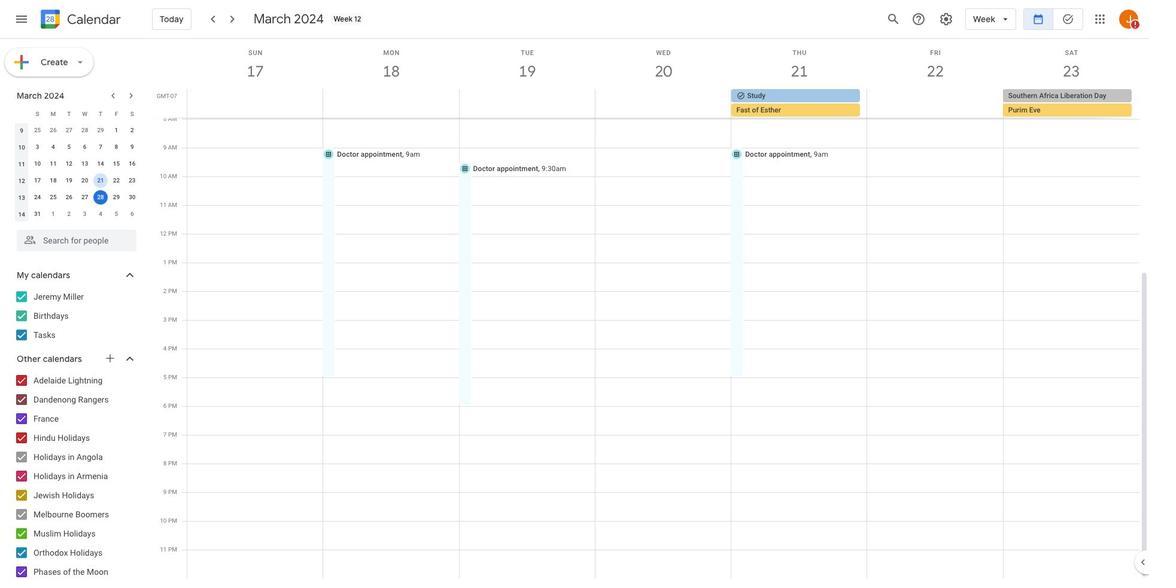 Task type: describe. For each thing, give the bounding box(es) containing it.
28, today element
[[93, 190, 108, 205]]

march 2024 grid
[[11, 105, 140, 223]]

23 element
[[125, 174, 139, 188]]

31 element
[[30, 207, 45, 222]]

17 element
[[30, 174, 45, 188]]

26 element
[[62, 190, 76, 205]]

april 3 element
[[78, 207, 92, 222]]

row group inside march 2024 "grid"
[[14, 122, 140, 223]]

february 27 element
[[62, 123, 76, 138]]

24 element
[[30, 190, 45, 205]]

11 element
[[46, 157, 60, 171]]

8 element
[[109, 140, 124, 154]]

april 1 element
[[46, 207, 60, 222]]

april 4 element
[[93, 207, 108, 222]]

27 element
[[78, 190, 92, 205]]

column header inside march 2024 "grid"
[[14, 105, 30, 122]]

add other calendars image
[[104, 353, 116, 365]]

20 element
[[78, 174, 92, 188]]

4 element
[[46, 140, 60, 154]]

april 5 element
[[109, 207, 124, 222]]

february 25 element
[[30, 123, 45, 138]]

19 element
[[62, 174, 76, 188]]

15 element
[[109, 157, 124, 171]]

13 element
[[78, 157, 92, 171]]

other calendars list
[[2, 371, 149, 580]]

settings menu image
[[940, 12, 954, 26]]

25 element
[[46, 190, 60, 205]]

april 2 element
[[62, 207, 76, 222]]

16 element
[[125, 157, 139, 171]]



Task type: vqa. For each thing, say whether or not it's contained in the screenshot.
April 2 element
yes



Task type: locate. For each thing, give the bounding box(es) containing it.
february 26 element
[[46, 123, 60, 138]]

22 element
[[109, 174, 124, 188]]

cell
[[187, 89, 323, 118], [323, 89, 459, 118], [459, 89, 595, 118], [595, 89, 731, 118], [731, 89, 867, 118], [867, 89, 1004, 118], [1003, 89, 1140, 118], [93, 172, 109, 189], [93, 189, 109, 206]]

calendar element
[[38, 7, 121, 34]]

6 element
[[78, 140, 92, 154]]

14 element
[[93, 157, 108, 171]]

30 element
[[125, 190, 139, 205]]

10 element
[[30, 157, 45, 171]]

heading inside calendar element
[[65, 12, 121, 27]]

row group
[[14, 122, 140, 223]]

column header
[[14, 105, 30, 122]]

29 element
[[109, 190, 124, 205]]

1 element
[[109, 123, 124, 138]]

row
[[182, 89, 1150, 118], [14, 105, 140, 122], [14, 122, 140, 139], [14, 139, 140, 156], [14, 156, 140, 172], [14, 172, 140, 189], [14, 189, 140, 206], [14, 206, 140, 223]]

february 28 element
[[78, 123, 92, 138]]

main drawer image
[[14, 12, 29, 26]]

2 element
[[125, 123, 139, 138]]

3 element
[[30, 140, 45, 154]]

heading
[[65, 12, 121, 27]]

grid
[[153, 39, 1150, 580]]

18 element
[[46, 174, 60, 188]]

21 element
[[93, 174, 108, 188]]

5 element
[[62, 140, 76, 154]]

7 element
[[93, 140, 108, 154]]

9 element
[[125, 140, 139, 154]]

february 29 element
[[93, 123, 108, 138]]

my calendars list
[[2, 287, 149, 345]]

Search for people text field
[[24, 230, 129, 251]]

april 6 element
[[125, 207, 139, 222]]

12 element
[[62, 157, 76, 171]]

None search field
[[0, 225, 149, 251]]



